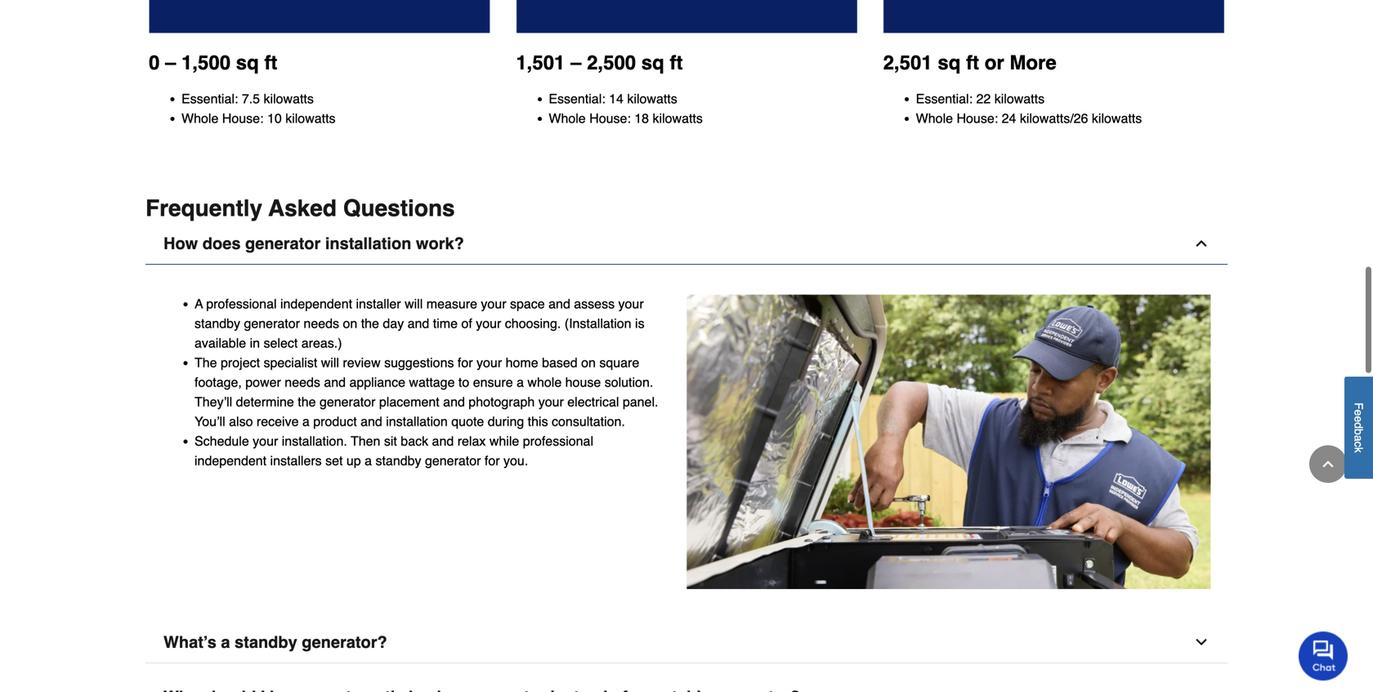 Task type: vqa. For each thing, say whether or not it's contained in the screenshot.
wattage
yes



Task type: describe. For each thing, give the bounding box(es) containing it.
0
[[149, 51, 160, 74]]

to
[[458, 375, 469, 390]]

consultation.
[[552, 414, 625, 429]]

2 e from the top
[[1352, 416, 1365, 423]]

0 horizontal spatial professional
[[206, 296, 277, 311]]

installation inside a professional independent installer will measure your space and assess your standby generator needs on the day and time of your choosing. (installation is available in select areas.) the project specialist will review suggestions for your home based on square footage, power needs and appliance wattage to ensure a whole house solution. they'll determine the generator placement and photograph your electrical panel. you'll also receive a product and installation quote during this consultation. schedule your installation. then sit back and relax while professional independent installers set up a standby generator for you.
[[386, 414, 448, 429]]

photograph
[[469, 394, 535, 409]]

whole for 2,501
[[916, 111, 953, 126]]

appliance
[[349, 375, 405, 390]]

in
[[250, 335, 260, 351]]

your left space at left top
[[481, 296, 506, 311]]

22
[[976, 91, 991, 106]]

ft for 0 – 1,500 sq ft
[[264, 51, 277, 74]]

product
[[313, 414, 357, 429]]

essential: 7.5 kilowatts whole house: 10 kilowatts
[[181, 91, 336, 126]]

installation inside button
[[325, 234, 411, 253]]

review
[[343, 355, 381, 370]]

10
[[267, 111, 282, 126]]

space
[[510, 296, 545, 311]]

solution.
[[605, 375, 653, 390]]

is
[[635, 316, 644, 331]]

day
[[383, 316, 404, 331]]

asked
[[268, 195, 337, 221]]

placement
[[379, 394, 439, 409]]

they'll
[[195, 394, 232, 409]]

0 vertical spatial will
[[405, 296, 423, 311]]

select
[[264, 335, 298, 351]]

back
[[401, 434, 428, 449]]

24
[[1002, 111, 1016, 126]]

a professional independent installer will measure your space and assess your standby generator needs on the day and time of your choosing. (installation is available in select areas.) the project specialist will review suggestions for your home based on square footage, power needs and appliance wattage to ensure a whole house solution. they'll determine the generator placement and photograph your electrical panel. you'll also receive a product and installation quote during this consultation. schedule your installation. then sit back and relax while professional independent installers set up a standby generator for you.
[[195, 296, 658, 468]]

chevron up image
[[1193, 235, 1210, 252]]

measure
[[426, 296, 477, 311]]

a up k
[[1352, 435, 1365, 442]]

an icon of a small house with a single-car garage. image
[[516, 0, 857, 33]]

a right what's
[[221, 633, 230, 652]]

suggestions
[[384, 355, 454, 370]]

then
[[351, 434, 380, 449]]

relax
[[457, 434, 486, 449]]

c
[[1352, 442, 1365, 447]]

1,500
[[181, 51, 231, 74]]

house
[[565, 375, 601, 390]]

generator?
[[302, 633, 387, 652]]

more
[[1010, 51, 1057, 74]]

and right day
[[408, 316, 429, 331]]

your up ensure
[[477, 355, 502, 370]]

generator down relax
[[425, 453, 481, 468]]

whole for 0
[[181, 111, 219, 126]]

assess
[[574, 296, 615, 311]]

icons of a table lamp, refrigerator and floor lamp. image
[[149, 0, 490, 33]]

2,501
[[883, 51, 932, 74]]

14
[[609, 91, 624, 106]]

1 horizontal spatial professional
[[523, 434, 593, 449]]

kilowatts/26
[[1020, 111, 1088, 126]]

– for 1,501
[[571, 51, 581, 74]]

0 horizontal spatial on
[[343, 316, 357, 331]]

power
[[245, 375, 281, 390]]

18
[[634, 111, 649, 126]]

1 vertical spatial needs
[[285, 375, 320, 390]]

and down 'to'
[[443, 394, 465, 409]]

1 vertical spatial for
[[485, 453, 500, 468]]

a up installation.
[[302, 414, 310, 429]]

essential: 14 kilowatts whole house: 18 kilowatts
[[549, 91, 703, 126]]

1,501
[[516, 51, 565, 74]]

frequently
[[145, 195, 262, 221]]

work?
[[416, 234, 464, 253]]

installers
[[270, 453, 322, 468]]

receive
[[257, 414, 299, 429]]

essential: for 2,500
[[549, 91, 605, 106]]

this
[[528, 414, 548, 429]]

the
[[195, 355, 217, 370]]

3 sq from the left
[[938, 51, 961, 74]]

1,501 – 2,500 sq ft
[[516, 51, 683, 74]]

1 vertical spatial will
[[321, 355, 339, 370]]

k
[[1352, 447, 1365, 453]]

house: for 2,500
[[589, 111, 631, 126]]

installer
[[356, 296, 401, 311]]

what's
[[163, 633, 216, 652]]

quote
[[451, 414, 484, 429]]

up
[[346, 453, 361, 468]]

kilowatts right "10"
[[285, 111, 336, 126]]

or
[[985, 51, 1004, 74]]

frequently asked questions
[[145, 195, 455, 221]]

kilowatts up 24
[[994, 91, 1045, 106]]

chevron up image
[[1320, 456, 1336, 472]]

square
[[599, 355, 639, 370]]



Task type: locate. For each thing, give the bounding box(es) containing it.
1 horizontal spatial will
[[405, 296, 423, 311]]

f e e d b a c k
[[1352, 403, 1365, 453]]

house: for ft
[[957, 111, 998, 126]]

will right installer
[[405, 296, 423, 311]]

panel.
[[623, 394, 658, 409]]

how
[[163, 234, 198, 253]]

you'll
[[195, 414, 225, 429]]

for down while
[[485, 453, 500, 468]]

3 house: from the left
[[957, 111, 998, 126]]

1 vertical spatial professional
[[523, 434, 593, 449]]

ft for 1,501 – 2,500 sq ft
[[670, 51, 683, 74]]

also
[[229, 414, 253, 429]]

a
[[195, 296, 203, 311]]

for up 'to'
[[458, 355, 473, 370]]

whole inside essential: 7.5 kilowatts whole house: 10 kilowatts
[[181, 111, 219, 126]]

on up house
[[581, 355, 596, 370]]

whole for 1,501
[[549, 111, 586, 126]]

e
[[1352, 410, 1365, 416], [1352, 416, 1365, 423]]

1 essential: from the left
[[181, 91, 238, 106]]

essential: for 1,500
[[181, 91, 238, 106]]

2 essential: from the left
[[549, 91, 605, 106]]

2 vertical spatial standby
[[235, 633, 297, 652]]

1 horizontal spatial on
[[581, 355, 596, 370]]

generator up product
[[320, 394, 376, 409]]

0 horizontal spatial ft
[[264, 51, 277, 74]]

2 horizontal spatial sq
[[938, 51, 961, 74]]

house: inside essential: 7.5 kilowatts whole house: 10 kilowatts
[[222, 111, 264, 126]]

sq up 7.5
[[236, 51, 259, 74]]

0 horizontal spatial sq
[[236, 51, 259, 74]]

0 vertical spatial independent
[[280, 296, 352, 311]]

essential: left 14
[[549, 91, 605, 106]]

based
[[542, 355, 578, 370]]

on
[[343, 316, 357, 331], [581, 355, 596, 370]]

chevron down image
[[1193, 634, 1210, 650]]

standby
[[195, 316, 240, 331], [376, 453, 421, 468], [235, 633, 297, 652]]

2 ft from the left
[[670, 51, 683, 74]]

1 ft from the left
[[264, 51, 277, 74]]

footage,
[[195, 375, 242, 390]]

professional up 'in'
[[206, 296, 277, 311]]

1 horizontal spatial sq
[[641, 51, 664, 74]]

for
[[458, 355, 473, 370], [485, 453, 500, 468]]

kilowatts up "10"
[[264, 91, 314, 106]]

1 horizontal spatial –
[[571, 51, 581, 74]]

essential: down 0 – 1,500 sq ft on the left top
[[181, 91, 238, 106]]

and up then
[[360, 414, 382, 429]]

3 essential: from the left
[[916, 91, 973, 106]]

questions
[[343, 195, 455, 221]]

house: inside essential: 14 kilowatts whole house: 18 kilowatts
[[589, 111, 631, 126]]

installation up back on the bottom left of page
[[386, 414, 448, 429]]

0 vertical spatial installation
[[325, 234, 411, 253]]

1 horizontal spatial the
[[361, 316, 379, 331]]

a right up
[[365, 453, 372, 468]]

during
[[488, 414, 524, 429]]

1 vertical spatial standby
[[376, 453, 421, 468]]

does
[[203, 234, 241, 253]]

1 e from the top
[[1352, 410, 1365, 416]]

the
[[361, 316, 379, 331], [298, 394, 316, 409]]

a down home
[[517, 375, 524, 390]]

sq for 2,500
[[641, 51, 664, 74]]

whole down 2,501
[[916, 111, 953, 126]]

1 horizontal spatial whole
[[549, 111, 586, 126]]

the down installer
[[361, 316, 379, 331]]

whole down 1,501
[[549, 111, 586, 126]]

ft up essential: 7.5 kilowatts whole house: 10 kilowatts
[[264, 51, 277, 74]]

a
[[517, 375, 524, 390], [302, 414, 310, 429], [1352, 435, 1365, 442], [365, 453, 372, 468], [221, 633, 230, 652]]

independent up 'areas.)'
[[280, 296, 352, 311]]

generator up select
[[244, 316, 300, 331]]

0 – 1,500 sq ft
[[149, 51, 277, 74]]

0 horizontal spatial –
[[165, 51, 176, 74]]

essential: 22 kilowatts whole house: 24 kilowatts/26 kilowatts
[[916, 91, 1142, 126]]

0 horizontal spatial for
[[458, 355, 473, 370]]

house: down 22
[[957, 111, 998, 126]]

project
[[221, 355, 260, 370]]

will
[[405, 296, 423, 311], [321, 355, 339, 370]]

electrical
[[567, 394, 619, 409]]

your down whole
[[538, 394, 564, 409]]

1 horizontal spatial house:
[[589, 111, 631, 126]]

2,500
[[587, 51, 636, 74]]

0 horizontal spatial independent
[[195, 453, 267, 468]]

generator inside button
[[245, 234, 321, 253]]

standby inside button
[[235, 633, 297, 652]]

essential: for ft
[[916, 91, 973, 106]]

f
[[1352, 403, 1365, 410]]

house: inside the essential: 22 kilowatts whole house: 24 kilowatts/26 kilowatts
[[957, 111, 998, 126]]

0 vertical spatial for
[[458, 355, 473, 370]]

needs down the 'specialist'
[[285, 375, 320, 390]]

1 vertical spatial installation
[[386, 414, 448, 429]]

schedule
[[195, 434, 249, 449]]

sq right 2,501
[[938, 51, 961, 74]]

what's a standby generator? button
[[145, 622, 1228, 663]]

0 horizontal spatial will
[[321, 355, 339, 370]]

ft down 'an icon of a small house with a single-car garage.'
[[670, 51, 683, 74]]

whole inside essential: 14 kilowatts whole house: 18 kilowatts
[[549, 111, 586, 126]]

chat invite button image
[[1299, 631, 1349, 681]]

kilowatts
[[264, 91, 314, 106], [627, 91, 677, 106], [994, 91, 1045, 106], [285, 111, 336, 126], [653, 111, 703, 126], [1092, 111, 1142, 126]]

1 vertical spatial independent
[[195, 453, 267, 468]]

available
[[195, 335, 246, 351]]

0 horizontal spatial the
[[298, 394, 316, 409]]

0 vertical spatial needs
[[304, 316, 339, 331]]

b
[[1352, 429, 1365, 435]]

an icon of a large house with a two-car garage. image
[[883, 0, 1224, 33]]

kilowatts right 18
[[653, 111, 703, 126]]

2 horizontal spatial house:
[[957, 111, 998, 126]]

sq
[[236, 51, 259, 74], [641, 51, 664, 74], [938, 51, 961, 74]]

standby up available
[[195, 316, 240, 331]]

scroll to top element
[[1309, 445, 1347, 483]]

time
[[433, 316, 458, 331]]

on down installer
[[343, 316, 357, 331]]

installation
[[325, 234, 411, 253], [386, 414, 448, 429]]

needs up 'areas.)'
[[304, 316, 339, 331]]

choosing.
[[505, 316, 561, 331]]

standby right what's
[[235, 633, 297, 652]]

house: down 7.5
[[222, 111, 264, 126]]

2 horizontal spatial ft
[[966, 51, 979, 74]]

essential: left 22
[[916, 91, 973, 106]]

essential: inside essential: 7.5 kilowatts whole house: 10 kilowatts
[[181, 91, 238, 106]]

2 sq from the left
[[641, 51, 664, 74]]

3 whole from the left
[[916, 111, 953, 126]]

and
[[549, 296, 570, 311], [408, 316, 429, 331], [324, 375, 346, 390], [443, 394, 465, 409], [360, 414, 382, 429], [432, 434, 454, 449]]

– right 0
[[165, 51, 176, 74]]

(installation
[[565, 316, 631, 331]]

0 horizontal spatial whole
[[181, 111, 219, 126]]

1 horizontal spatial essential:
[[549, 91, 605, 106]]

essential: inside essential: 14 kilowatts whole house: 18 kilowatts
[[549, 91, 605, 106]]

e up d
[[1352, 410, 1365, 416]]

generator down frequently asked questions
[[245, 234, 321, 253]]

0 vertical spatial standby
[[195, 316, 240, 331]]

what's a standby generator?
[[163, 633, 387, 652]]

independent
[[280, 296, 352, 311], [195, 453, 267, 468]]

2 horizontal spatial essential:
[[916, 91, 973, 106]]

2,501 sq ft or more
[[883, 51, 1057, 74]]

1 whole from the left
[[181, 111, 219, 126]]

of
[[461, 316, 472, 331]]

will down 'areas.)'
[[321, 355, 339, 370]]

and right space at left top
[[549, 296, 570, 311]]

essential:
[[181, 91, 238, 106], [549, 91, 605, 106], [916, 91, 973, 106]]

installation.
[[282, 434, 347, 449]]

1 house: from the left
[[222, 111, 264, 126]]

and right back on the bottom left of page
[[432, 434, 454, 449]]

generator
[[245, 234, 321, 253], [244, 316, 300, 331], [320, 394, 376, 409], [425, 453, 481, 468]]

3 ft from the left
[[966, 51, 979, 74]]

professional down this
[[523, 434, 593, 449]]

whole
[[181, 111, 219, 126], [549, 111, 586, 126], [916, 111, 953, 126]]

0 vertical spatial on
[[343, 316, 357, 331]]

installation down questions
[[325, 234, 411, 253]]

house: for 1,500
[[222, 111, 264, 126]]

specialist
[[264, 355, 317, 370]]

0 horizontal spatial essential:
[[181, 91, 238, 106]]

1 – from the left
[[165, 51, 176, 74]]

how does generator installation work? button
[[145, 223, 1228, 265]]

whole inside the essential: 22 kilowatts whole house: 24 kilowatts/26 kilowatts
[[916, 111, 953, 126]]

7.5
[[242, 91, 260, 106]]

home
[[506, 355, 538, 370]]

– for 0
[[165, 51, 176, 74]]

1 sq from the left
[[236, 51, 259, 74]]

set
[[325, 453, 343, 468]]

ft left or
[[966, 51, 979, 74]]

2 house: from the left
[[589, 111, 631, 126]]

– left 2,500
[[571, 51, 581, 74]]

essential: inside the essential: 22 kilowatts whole house: 24 kilowatts/26 kilowatts
[[916, 91, 973, 106]]

how does generator installation work?
[[163, 234, 464, 253]]

0 horizontal spatial house:
[[222, 111, 264, 126]]

areas.)
[[301, 335, 342, 351]]

2 whole from the left
[[549, 111, 586, 126]]

the up product
[[298, 394, 316, 409]]

1 horizontal spatial ft
[[670, 51, 683, 74]]

kilowatts right kilowatts/26
[[1092, 111, 1142, 126]]

1 vertical spatial on
[[581, 355, 596, 370]]

your right of on the left top of page
[[476, 316, 501, 331]]

kilowatts up 18
[[627, 91, 677, 106]]

house: down 14
[[589, 111, 631, 126]]

ensure
[[473, 375, 513, 390]]

0 vertical spatial professional
[[206, 296, 277, 311]]

1 horizontal spatial for
[[485, 453, 500, 468]]

and down review
[[324, 375, 346, 390]]

1 vertical spatial the
[[298, 394, 316, 409]]

whole
[[527, 375, 562, 390]]

wattage
[[409, 375, 455, 390]]

whole down the 1,500 on the top left
[[181, 111, 219, 126]]

2 – from the left
[[571, 51, 581, 74]]

independent down schedule
[[195, 453, 267, 468]]

a professional installer in a blue lowe's vest installing a home standby generator. image
[[687, 294, 1211, 589]]

your up 'is'
[[618, 296, 644, 311]]

standby down sit
[[376, 453, 421, 468]]

sq for 1,500
[[236, 51, 259, 74]]

sq right 2,500
[[641, 51, 664, 74]]

e up b
[[1352, 416, 1365, 423]]

d
[[1352, 423, 1365, 429]]

0 vertical spatial the
[[361, 316, 379, 331]]

you.
[[503, 453, 528, 468]]

sit
[[384, 434, 397, 449]]

house:
[[222, 111, 264, 126], [589, 111, 631, 126], [957, 111, 998, 126]]

needs
[[304, 316, 339, 331], [285, 375, 320, 390]]

f e e d b a c k button
[[1344, 377, 1373, 479]]

1 horizontal spatial independent
[[280, 296, 352, 311]]

2 horizontal spatial whole
[[916, 111, 953, 126]]

while
[[489, 434, 519, 449]]

determine
[[236, 394, 294, 409]]

your down receive
[[253, 434, 278, 449]]



